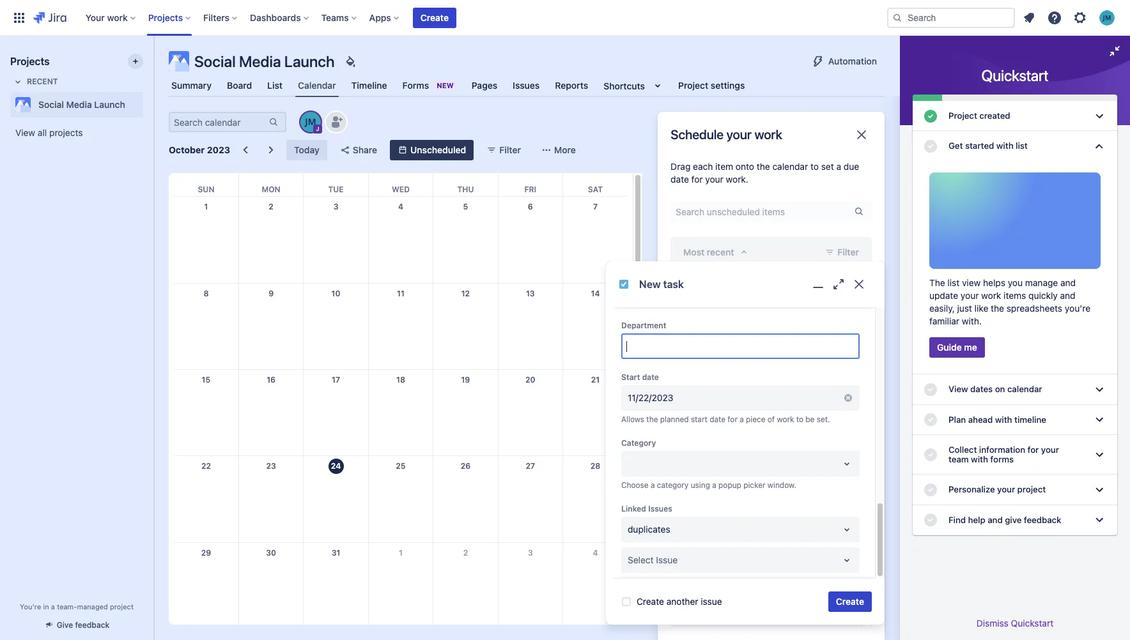 Task type: describe. For each thing, give the bounding box(es) containing it.
with for started
[[997, 141, 1014, 151]]

0 horizontal spatial 2 link
[[261, 197, 281, 217]]

13 link
[[520, 284, 541, 304]]

give feedback button
[[36, 615, 117, 636]]

new for new
[[437, 81, 454, 90]]

1 horizontal spatial launch
[[284, 52, 335, 70]]

1 vertical spatial 2 link
[[456, 543, 476, 564]]

view for view dates on calendar
[[949, 385, 969, 395]]

work right of
[[777, 415, 795, 425]]

1 vertical spatial quickstart
[[1011, 618, 1054, 629]]

previous month image
[[238, 143, 253, 158]]

22
[[201, 462, 211, 472]]

the inside drag each item onto the calendar to set a due date for your work.
[[757, 161, 770, 172]]

15 link
[[196, 370, 216, 391]]

with inside collect information for your team with forms
[[972, 455, 989, 465]]

of
[[768, 415, 775, 425]]

thu
[[458, 185, 474, 194]]

1 vertical spatial create button
[[829, 592, 872, 613]]

your inside the list view helps you manage and update your work items quickly and easily, just like the spreadsheets you're familiar with.
[[961, 291, 979, 302]]

get started with list
[[949, 141, 1028, 151]]

13
[[526, 289, 535, 299]]

issue
[[701, 597, 722, 608]]

projects
[[49, 127, 83, 138]]

close image
[[854, 127, 870, 143]]

you're in a team-managed project
[[20, 603, 134, 611]]

drag
[[671, 161, 691, 172]]

list link
[[265, 74, 285, 97]]

summary
[[171, 80, 212, 91]]

0 vertical spatial social media launch
[[194, 52, 335, 70]]

1 vertical spatial and
[[1061, 291, 1076, 302]]

social media launch inside social media launch link
[[38, 99, 125, 110]]

the for the list view helps you manage and update your work items quickly and easily, just like the spreadsheets you're familiar with.
[[930, 278, 946, 289]]

2 open image from the top
[[840, 553, 855, 569]]

tue link
[[326, 173, 346, 196]]

wed link
[[389, 173, 413, 196]]

8
[[204, 289, 209, 299]]

add to starred image
[[139, 97, 155, 113]]

your up onto
[[727, 127, 752, 142]]

project for you're in a team-managed project
[[110, 603, 134, 611]]

checked image for project
[[923, 108, 939, 124]]

unscheduled button
[[390, 140, 474, 161]]

chevron image for plan ahead with timeline
[[1092, 413, 1108, 428]]

timeline link
[[349, 74, 390, 97]]

with.
[[962, 316, 982, 327]]

category
[[622, 439, 656, 448]]

issues inside tab list
[[513, 80, 540, 91]]

allows the planned start date for a piece of work to be set.
[[622, 415, 830, 425]]

teams button
[[318, 7, 362, 28]]

appswitcher icon image
[[12, 10, 27, 25]]

find
[[949, 515, 966, 525]]

mon
[[262, 185, 281, 194]]

0 horizontal spatial to
[[797, 415, 804, 425]]

18
[[396, 375, 405, 385]]

11/22/2023
[[628, 393, 674, 404]]

your up 'find help and give feedback'
[[998, 485, 1016, 495]]

2 horizontal spatial date
[[710, 415, 726, 425]]

checked image for personalize
[[923, 483, 939, 498]]

on
[[996, 385, 1006, 395]]

automation image
[[811, 54, 826, 69]]

work right all
[[700, 369, 729, 384]]

plan ahead with timeline button
[[913, 405, 1118, 435]]

plan
[[949, 415, 966, 425]]

14 link
[[586, 284, 606, 304]]

guide me
[[938, 342, 978, 353]]

recent
[[27, 77, 58, 86]]

minimize image
[[1108, 43, 1123, 59]]

schedule your work
[[671, 127, 783, 142]]

21 link
[[586, 370, 606, 391]]

team-
[[57, 603, 77, 611]]

teams
[[321, 12, 349, 23]]

1 vertical spatial 3 link
[[520, 543, 541, 564]]

feedback inside dropdown button
[[1024, 515, 1062, 525]]

plan ahead with timeline
[[949, 415, 1047, 425]]

projects button
[[144, 7, 196, 28]]

search image
[[893, 12, 903, 23]]

2 for the left 2 link
[[269, 202, 274, 212]]

open image
[[840, 523, 855, 538]]

3 for bottommost 3 'link'
[[528, 548, 533, 558]]

easily,
[[930, 303, 955, 314]]

pages
[[472, 80, 498, 91]]

choose a category using a popup picker window.
[[622, 481, 797, 491]]

1 vertical spatial issues
[[649, 505, 673, 514]]

create button inside the primary element
[[413, 7, 457, 28]]

26 link
[[456, 457, 476, 477]]

30
[[266, 548, 276, 558]]

help image
[[1048, 10, 1063, 25]]

in inside the items in this business project have been given a due date.
[[730, 395, 737, 406]]

Search calendar text field
[[170, 113, 267, 131]]

helps
[[984, 278, 1006, 289]]

Search unscheduled items text field
[[672, 203, 853, 221]]

start
[[691, 415, 708, 425]]

row containing 1
[[174, 197, 628, 283]]

1 for topmost 1 'link'
[[204, 202, 208, 212]]

2 vertical spatial the
[[647, 415, 658, 425]]

create another issue
[[637, 597, 722, 608]]

10
[[332, 289, 341, 299]]

16 link
[[261, 370, 281, 391]]

work.
[[726, 174, 749, 185]]

chevron image for personalize your project
[[1092, 483, 1108, 498]]

forms
[[991, 455, 1014, 465]]

set.
[[817, 415, 830, 425]]

view
[[962, 278, 981, 289]]

0 vertical spatial 1 link
[[196, 197, 216, 217]]

work up drag each item onto the calendar to set a due date for your work.
[[755, 127, 783, 142]]

minimize image
[[811, 277, 826, 292]]

choose
[[622, 481, 649, 491]]

set
[[822, 161, 834, 172]]

row containing 29
[[174, 543, 628, 630]]

checked image for get
[[923, 139, 939, 154]]

a left team-
[[51, 603, 55, 611]]

the inside the list view helps you manage and update your work items quickly and easily, just like the spreadsheets you're familiar with.
[[991, 303, 1005, 314]]

spreadsheets
[[1007, 303, 1063, 314]]

to inside drag each item onto the calendar to set a due date for your work.
[[811, 161, 819, 172]]

has
[[732, 369, 752, 384]]

clear image
[[844, 393, 854, 404]]

9
[[269, 289, 274, 299]]

0 vertical spatial 4 link
[[391, 197, 411, 217]]

0 vertical spatial social
[[194, 52, 236, 70]]

settings
[[711, 80, 745, 91]]

mon link
[[259, 173, 283, 196]]

schedule
[[671, 127, 724, 142]]

reports
[[555, 80, 589, 91]]

team
[[949, 455, 969, 465]]

you
[[1008, 278, 1023, 289]]

unscheduled
[[411, 145, 466, 155]]

your inside drag each item onto the calendar to set a due date for your work.
[[706, 174, 724, 185]]

0 vertical spatial been
[[755, 369, 784, 384]]

linked issues
[[622, 505, 673, 514]]

onto
[[736, 161, 755, 172]]

and inside dropdown button
[[988, 515, 1003, 525]]

social inside social media launch link
[[38, 99, 64, 110]]

checked image for find
[[923, 513, 939, 528]]

work inside dropdown button
[[107, 12, 128, 23]]

4 for the topmost 4 link
[[398, 202, 404, 212]]

jeremy miller image
[[301, 112, 321, 132]]

20
[[526, 375, 536, 385]]

add people image
[[329, 114, 344, 130]]

shortcuts button
[[601, 74, 668, 97]]

7 link
[[586, 197, 606, 217]]

items inside the list view helps you manage and update your work items quickly and easily, just like the spreadsheets you're familiar with.
[[1004, 291, 1027, 302]]

1 horizontal spatial media
[[239, 52, 281, 70]]

0 vertical spatial quickstart
[[982, 67, 1049, 84]]

1 vertical spatial for
[[728, 415, 738, 425]]

dismiss quickstart link
[[977, 618, 1054, 629]]

board
[[227, 80, 252, 91]]

just
[[958, 303, 973, 314]]

24
[[331, 462, 341, 472]]

0 vertical spatial 3 link
[[326, 197, 346, 217]]

filters
[[203, 12, 230, 23]]

5
[[463, 202, 468, 212]]

7
[[593, 202, 598, 212]]

checked image for plan
[[923, 413, 939, 428]]

allows
[[622, 415, 645, 425]]

collect
[[949, 445, 977, 455]]

row containing 8
[[174, 283, 628, 370]]

with for ahead
[[996, 415, 1013, 425]]

settings image
[[1073, 10, 1088, 25]]

a inside drag each item onto the calendar to set a due date for your work.
[[837, 161, 842, 172]]

checked image for view
[[923, 382, 939, 398]]

create for create 'button' inside the primary element
[[421, 12, 449, 23]]

27
[[526, 462, 535, 472]]

new for new task
[[640, 279, 661, 290]]

sun link
[[195, 173, 217, 196]]



Task type: vqa. For each thing, say whether or not it's contained in the screenshot.
Start
yes



Task type: locate. For each thing, give the bounding box(es) containing it.
1 horizontal spatial view
[[949, 385, 969, 395]]

30 link
[[261, 543, 281, 564]]

picker
[[744, 481, 766, 491]]

create for bottommost create 'button'
[[836, 597, 865, 608]]

launch up calendar
[[284, 52, 335, 70]]

category
[[657, 481, 689, 491]]

duplicates
[[628, 524, 671, 535]]

issues up 'duplicates'
[[649, 505, 673, 514]]

project
[[796, 395, 825, 406], [1018, 485, 1046, 495], [110, 603, 134, 611]]

your inside collect information for your team with forms
[[1042, 445, 1060, 455]]

calendar right on
[[1008, 385, 1043, 395]]

in right the you're
[[43, 603, 49, 611]]

project up the get
[[949, 111, 978, 121]]

0 vertical spatial 4
[[398, 202, 404, 212]]

1 horizontal spatial social media launch
[[194, 52, 335, 70]]

your profile and settings image
[[1100, 10, 1115, 25]]

31
[[332, 548, 341, 558]]

2 checked image from the top
[[923, 139, 939, 154]]

for inside drag each item onto the calendar to set a due date for your work.
[[692, 174, 703, 185]]

timeline
[[1015, 415, 1047, 425]]

your down timeline
[[1042, 445, 1060, 455]]

issues link
[[510, 74, 543, 97]]

reports link
[[553, 74, 591, 97]]

0 vertical spatial list
[[1016, 141, 1028, 151]]

project for project created
[[949, 111, 978, 121]]

0 vertical spatial and
[[1061, 278, 1076, 289]]

a right set
[[837, 161, 842, 172]]

your down item
[[706, 174, 724, 185]]

1 vertical spatial media
[[66, 99, 92, 110]]

2 checked image from the top
[[923, 483, 939, 498]]

chevron image
[[1092, 382, 1108, 398], [1092, 413, 1108, 428]]

21
[[591, 375, 600, 385]]

been down this at the bottom
[[720, 408, 741, 419]]

3 for top 3 'link'
[[334, 202, 339, 212]]

chevron image inside plan ahead with timeline dropdown button
[[1092, 413, 1108, 428]]

work inside the list view helps you manage and update your work items quickly and easily, just like the spreadsheets you're familiar with.
[[982, 291, 1002, 302]]

row containing 15
[[174, 370, 628, 457]]

4 link down wed
[[391, 197, 411, 217]]

1 vertical spatial 4
[[593, 548, 598, 558]]

1 vertical spatial social
[[38, 99, 64, 110]]

select issue
[[628, 555, 678, 566]]

2 row from the top
[[174, 197, 628, 283]]

1 horizontal spatial 1
[[399, 548, 403, 558]]

timeline
[[352, 80, 387, 91]]

checked image left the get
[[923, 139, 939, 154]]

checked image
[[923, 382, 939, 398], [923, 483, 939, 498], [923, 513, 939, 528]]

your down "view"
[[961, 291, 979, 302]]

1 row from the top
[[174, 173, 628, 197]]

2 vertical spatial date
[[710, 415, 726, 425]]

31 link
[[326, 543, 346, 564]]

Category text field
[[628, 458, 630, 471]]

3 row from the top
[[174, 283, 628, 370]]

1 vertical spatial social media launch
[[38, 99, 125, 110]]

the up start
[[687, 395, 703, 406]]

0 horizontal spatial 3
[[334, 202, 339, 212]]

the right onto
[[757, 161, 770, 172]]

launch
[[284, 52, 335, 70], [94, 99, 125, 110]]

banner
[[0, 0, 1131, 36]]

issues right the pages
[[513, 80, 540, 91]]

sidebar navigation image
[[139, 51, 168, 77]]

0 horizontal spatial feedback
[[75, 621, 110, 631]]

0 vertical spatial create button
[[413, 7, 457, 28]]

date down drag
[[671, 174, 689, 185]]

1 horizontal spatial projects
[[148, 12, 183, 23]]

0 vertical spatial 3
[[334, 202, 339, 212]]

the for the items in this business project have been given a due date.
[[687, 395, 703, 406]]

dashboards button
[[246, 7, 314, 28]]

tab list containing calendar
[[161, 74, 893, 97]]

in left this at the bottom
[[730, 395, 737, 406]]

pages link
[[469, 74, 500, 97]]

planned
[[660, 415, 689, 425]]

item
[[716, 161, 734, 172]]

1 horizontal spatial for
[[728, 415, 738, 425]]

projects inside dropdown button
[[148, 12, 183, 23]]

list inside dropdown button
[[1016, 141, 1028, 151]]

feedback down managed
[[75, 621, 110, 631]]

checked image inside collect information for your team with forms dropdown button
[[923, 448, 939, 463]]

date inside drag each item onto the calendar to set a due date for your work.
[[671, 174, 689, 185]]

0 vertical spatial calendar
[[773, 161, 808, 172]]

the right like
[[991, 303, 1005, 314]]

16
[[267, 375, 276, 385]]

due down business
[[775, 408, 790, 419]]

view dates on calendar button
[[913, 375, 1118, 405]]

0 horizontal spatial 4 link
[[391, 197, 411, 217]]

5 link
[[456, 197, 476, 217]]

9 link
[[261, 284, 281, 304]]

1 checked image from the top
[[923, 382, 939, 398]]

4 for rightmost 4 link
[[593, 548, 598, 558]]

projects up sidebar navigation icon
[[148, 12, 183, 23]]

Linked Issues text field
[[628, 524, 630, 537]]

0 horizontal spatial due
[[775, 408, 790, 419]]

with right ahead
[[996, 415, 1013, 425]]

quickstart right dismiss on the bottom right
[[1011, 618, 1054, 629]]

1 horizontal spatial 3 link
[[520, 543, 541, 564]]

chevron image inside the personalize your project dropdown button
[[1092, 483, 1108, 498]]

checked image inside view dates on calendar 'dropdown button'
[[923, 382, 939, 398]]

1 horizontal spatial new
[[640, 279, 661, 290]]

4 left select issue text field
[[593, 548, 598, 558]]

project left settings
[[679, 80, 709, 91]]

october 2023
[[169, 145, 230, 155]]

apps button
[[366, 7, 404, 28]]

1 vertical spatial date
[[642, 373, 659, 382]]

1 horizontal spatial date
[[671, 174, 689, 185]]

0 vertical spatial project
[[679, 80, 709, 91]]

the up update
[[930, 278, 946, 289]]

1 vertical spatial open image
[[840, 553, 855, 569]]

social media launch up view all projects 'link'
[[38, 99, 125, 110]]

0 vertical spatial 1
[[204, 202, 208, 212]]

row containing 22
[[174, 457, 628, 543]]

to left be
[[797, 415, 804, 425]]

launch left add to starred icon
[[94, 99, 125, 110]]

1 horizontal spatial 2 link
[[456, 543, 476, 564]]

0 vertical spatial view
[[15, 127, 35, 138]]

11
[[397, 289, 405, 299]]

1 chevron image from the top
[[1092, 108, 1108, 124]]

1 vertical spatial feedback
[[75, 621, 110, 631]]

sat link
[[586, 173, 606, 196]]

1 horizontal spatial 1 link
[[391, 543, 411, 564]]

media up view all projects 'link'
[[66, 99, 92, 110]]

items up allows the planned start date for a piece of work to be set.
[[705, 395, 728, 406]]

window.
[[768, 481, 797, 491]]

Search field
[[888, 7, 1016, 28]]

notifications image
[[1022, 10, 1037, 25]]

0 vertical spatial media
[[239, 52, 281, 70]]

your work button
[[82, 7, 141, 28]]

chevron image for collect information for your team with forms
[[1092, 448, 1108, 463]]

1 vertical spatial view
[[949, 385, 969, 395]]

work right your at top
[[107, 12, 128, 23]]

chevron image for get started with list
[[1092, 139, 1108, 154]]

chevron image
[[1092, 108, 1108, 124], [1092, 139, 1108, 154], [1092, 448, 1108, 463], [1092, 483, 1108, 498], [1092, 513, 1108, 528]]

0 vertical spatial project
[[796, 395, 825, 406]]

items inside the items in this business project have been given a due date.
[[705, 395, 728, 406]]

your
[[86, 12, 105, 23]]

filter
[[500, 145, 521, 155]]

issues
[[513, 80, 540, 91], [649, 505, 673, 514]]

4 down wed
[[398, 202, 404, 212]]

6
[[528, 202, 533, 212]]

the inside the items in this business project have been given a due date.
[[687, 395, 703, 406]]

new task image
[[619, 279, 629, 290]]

create inside the primary element
[[421, 12, 449, 23]]

1 vertical spatial projects
[[10, 56, 50, 67]]

fri
[[525, 185, 537, 194]]

wed
[[392, 185, 410, 194]]

manage
[[1026, 278, 1059, 289]]

1 horizontal spatial social
[[194, 52, 236, 70]]

0 vertical spatial due
[[844, 161, 860, 172]]

list inside the list view helps you manage and update your work items quickly and easily, just like the spreadsheets you're familiar with.
[[948, 278, 960, 289]]

get started with list button
[[913, 131, 1118, 161]]

give
[[57, 621, 73, 631]]

checked image for collect
[[923, 448, 939, 463]]

1 horizontal spatial create button
[[829, 592, 872, 613]]

Department text field
[[623, 335, 859, 358]]

0 horizontal spatial calendar
[[773, 161, 808, 172]]

collapse recent projects image
[[10, 74, 26, 90]]

checked image
[[923, 108, 939, 124], [923, 139, 939, 154], [923, 413, 939, 428], [923, 448, 939, 463]]

checked image left personalize
[[923, 483, 939, 498]]

projects up recent
[[10, 56, 50, 67]]

0 vertical spatial for
[[692, 174, 703, 185]]

0 horizontal spatial date
[[642, 373, 659, 382]]

4 row from the top
[[174, 370, 628, 457]]

1 for bottommost 1 'link'
[[399, 548, 403, 558]]

0 horizontal spatial 1
[[204, 202, 208, 212]]

22 link
[[196, 457, 216, 477]]

and up 'you're'
[[1061, 291, 1076, 302]]

issue
[[656, 555, 678, 566]]

checked image left plan
[[923, 413, 939, 428]]

1 vertical spatial chevron image
[[1092, 413, 1108, 428]]

0 vertical spatial in
[[730, 395, 737, 406]]

2 chevron image from the top
[[1092, 413, 1108, 428]]

4 link left select issue text field
[[586, 543, 606, 564]]

for
[[692, 174, 703, 185], [728, 415, 738, 425], [1028, 445, 1039, 455]]

view left dates
[[949, 385, 969, 395]]

project up date.
[[796, 395, 825, 406]]

1 vertical spatial calendar
[[1008, 385, 1043, 395]]

unscheduled image
[[398, 145, 408, 155]]

to
[[811, 161, 819, 172], [797, 415, 804, 425]]

discard & close image
[[852, 277, 867, 292]]

project settings
[[679, 80, 745, 91]]

1 vertical spatial in
[[43, 603, 49, 611]]

1 vertical spatial to
[[797, 415, 804, 425]]

view inside view dates on calendar 'dropdown button'
[[949, 385, 969, 395]]

1 vertical spatial been
[[720, 408, 741, 419]]

2 horizontal spatial project
[[1018, 485, 1046, 495]]

more button
[[534, 140, 584, 161]]

with right team
[[972, 455, 989, 465]]

for down each
[[692, 174, 703, 185]]

for left given
[[728, 415, 738, 425]]

chevron image for view dates on calendar
[[1092, 382, 1108, 398]]

view all projects
[[15, 127, 83, 138]]

chevron image for project created
[[1092, 108, 1108, 124]]

october
[[169, 145, 205, 155]]

a right using at the right of page
[[713, 481, 717, 491]]

summary link
[[169, 74, 214, 97]]

1 horizontal spatial create
[[637, 597, 664, 608]]

0 vertical spatial items
[[1004, 291, 1027, 302]]

calendar inside drag each item onto the calendar to set a due date for your work.
[[773, 161, 808, 172]]

to left set
[[811, 161, 819, 172]]

1 vertical spatial checked image
[[923, 483, 939, 498]]

4 checked image from the top
[[923, 448, 939, 463]]

thu link
[[455, 173, 477, 196]]

checked image inside plan ahead with timeline dropdown button
[[923, 413, 939, 428]]

project for the items in this business project have been given a due date.
[[796, 395, 825, 406]]

a right choose
[[651, 481, 655, 491]]

2 horizontal spatial for
[[1028, 445, 1039, 455]]

checked image left team
[[923, 448, 939, 463]]

1 vertical spatial launch
[[94, 99, 125, 110]]

a down business
[[768, 408, 772, 419]]

calendar inside 'dropdown button'
[[1008, 385, 1043, 395]]

for down timeline
[[1028, 445, 1039, 455]]

due inside the items in this business project have been given a due date.
[[775, 408, 790, 419]]

1 horizontal spatial 4
[[593, 548, 598, 558]]

feedback inside button
[[75, 621, 110, 631]]

collect information for your team with forms button
[[913, 435, 1118, 475]]

banner containing your work
[[0, 0, 1131, 36]]

1 horizontal spatial due
[[844, 161, 860, 172]]

new left task at the top of page
[[640, 279, 661, 290]]

0 vertical spatial chevron image
[[1092, 382, 1108, 398]]

dismiss quickstart
[[977, 618, 1054, 629]]

checked image inside project created dropdown button
[[923, 108, 939, 124]]

list down project created dropdown button
[[1016, 141, 1028, 151]]

0 vertical spatial checked image
[[923, 382, 939, 398]]

forms
[[403, 80, 429, 91]]

with right started
[[997, 141, 1014, 151]]

project
[[679, 80, 709, 91], [949, 111, 978, 121]]

a left piece
[[740, 415, 744, 425]]

open image
[[840, 457, 855, 472], [840, 553, 855, 569]]

personalize your project button
[[913, 475, 1118, 506]]

6 link
[[520, 197, 541, 217]]

2 for 2 link to the bottom
[[463, 548, 468, 558]]

2 chevron image from the top
[[1092, 139, 1108, 154]]

checked image inside the personalize your project dropdown button
[[923, 483, 939, 498]]

checked image inside 'get started with list' dropdown button
[[923, 139, 939, 154]]

the inside the list view helps you manage and update your work items quickly and easily, just like the spreadsheets you're familiar with.
[[930, 278, 946, 289]]

1 horizontal spatial to
[[811, 161, 819, 172]]

due right set
[[844, 161, 860, 172]]

1 vertical spatial the
[[991, 303, 1005, 314]]

view left all
[[15, 127, 35, 138]]

10 link
[[326, 284, 346, 304]]

grid containing sun
[[174, 173, 628, 641]]

due inside drag each item onto the calendar to set a due date for your work.
[[844, 161, 860, 172]]

0 horizontal spatial media
[[66, 99, 92, 110]]

scheduled!
[[787, 369, 851, 384]]

2 horizontal spatial the
[[991, 303, 1005, 314]]

create project image
[[130, 56, 141, 67]]

20 link
[[520, 370, 541, 391]]

new right forms
[[437, 81, 454, 90]]

next month image
[[264, 143, 279, 158]]

department
[[622, 321, 667, 331]]

1 horizontal spatial list
[[1016, 141, 1028, 151]]

jira image
[[33, 10, 66, 25], [33, 10, 66, 25]]

the right allows
[[647, 415, 658, 425]]

0 horizontal spatial new
[[437, 81, 454, 90]]

go full screen image
[[831, 277, 847, 292]]

1 vertical spatial 1 link
[[391, 543, 411, 564]]

a inside the items in this business project have been given a due date.
[[768, 408, 772, 419]]

3 checked image from the top
[[923, 513, 939, 528]]

project inside dropdown button
[[949, 111, 978, 121]]

project for project settings
[[679, 80, 709, 91]]

calendar left set
[[773, 161, 808, 172]]

0 horizontal spatial create button
[[413, 7, 457, 28]]

feedback
[[1024, 515, 1062, 525], [75, 621, 110, 631]]

feedback right give
[[1024, 515, 1062, 525]]

view for view all projects
[[15, 127, 35, 138]]

date right start at the right bottom of page
[[642, 373, 659, 382]]

0 vertical spatial issues
[[513, 80, 540, 91]]

1 horizontal spatial issues
[[649, 505, 673, 514]]

for inside collect information for your team with forms
[[1028, 445, 1039, 455]]

familiar
[[930, 316, 960, 327]]

1 vertical spatial due
[[775, 408, 790, 419]]

set background color image
[[343, 54, 358, 69]]

2 vertical spatial with
[[972, 455, 989, 465]]

0 horizontal spatial projects
[[10, 56, 50, 67]]

checked image inside find help and give feedback dropdown button
[[923, 513, 939, 528]]

grid
[[174, 173, 628, 641]]

been up business
[[755, 369, 784, 384]]

18 link
[[391, 370, 411, 391]]

checked image left project created
[[923, 108, 939, 124]]

4 chevron image from the top
[[1092, 483, 1108, 498]]

3 chevron image from the top
[[1092, 448, 1108, 463]]

progress bar
[[913, 95, 1118, 101]]

1 vertical spatial new
[[640, 279, 661, 290]]

checked image left find
[[923, 513, 939, 528]]

19 link
[[456, 370, 476, 391]]

chevron image inside find help and give feedback dropdown button
[[1092, 513, 1108, 528]]

social up summary
[[194, 52, 236, 70]]

0 horizontal spatial issues
[[513, 80, 540, 91]]

been inside the items in this business project have been given a due date.
[[720, 408, 741, 419]]

list up update
[[948, 278, 960, 289]]

1 chevron image from the top
[[1092, 382, 1108, 398]]

date
[[671, 174, 689, 185], [642, 373, 659, 382], [710, 415, 726, 425]]

0 horizontal spatial launch
[[94, 99, 125, 110]]

due
[[844, 161, 860, 172], [775, 408, 790, 419]]

media up list
[[239, 52, 281, 70]]

items down you
[[1004, 291, 1027, 302]]

quickstart up project created dropdown button
[[982, 67, 1049, 84]]

1 horizontal spatial project
[[949, 111, 978, 121]]

1 open image from the top
[[840, 457, 855, 472]]

tab list
[[161, 74, 893, 97]]

and left give
[[988, 515, 1003, 525]]

work down helps
[[982, 291, 1002, 302]]

automation
[[829, 56, 877, 67]]

1 horizontal spatial 2
[[463, 548, 468, 558]]

1 horizontal spatial project
[[796, 395, 825, 406]]

0 vertical spatial the
[[930, 278, 946, 289]]

checked image down "guide"
[[923, 382, 939, 398]]

project inside dropdown button
[[1018, 485, 1046, 495]]

the list view helps you manage and update your work items quickly and easily, just like the spreadsheets you're familiar with.
[[930, 278, 1091, 327]]

primary element
[[8, 0, 888, 35]]

1 horizontal spatial calendar
[[1008, 385, 1043, 395]]

3 checked image from the top
[[923, 413, 939, 428]]

0 horizontal spatial been
[[720, 408, 741, 419]]

6 row from the top
[[174, 543, 628, 630]]

view inside view all projects 'link'
[[15, 127, 35, 138]]

1 vertical spatial 3
[[528, 548, 533, 558]]

1 vertical spatial 4 link
[[586, 543, 606, 564]]

project inside the items in this business project have been given a due date.
[[796, 395, 825, 406]]

project up find help and give feedback dropdown button
[[1018, 485, 1046, 495]]

share button
[[332, 140, 385, 161]]

social media launch up list
[[194, 52, 335, 70]]

project right managed
[[110, 603, 134, 611]]

list
[[267, 80, 283, 91]]

Select Issue text field
[[628, 555, 630, 567]]

row containing sun
[[174, 173, 628, 197]]

and right manage
[[1061, 278, 1076, 289]]

social down recent
[[38, 99, 64, 110]]

0 horizontal spatial social
[[38, 99, 64, 110]]

chevron image for find help and give feedback
[[1092, 513, 1108, 528]]

1 checked image from the top
[[923, 108, 939, 124]]

start date
[[622, 373, 659, 382]]

0 vertical spatial feedback
[[1024, 515, 1062, 525]]

1 link
[[196, 197, 216, 217], [391, 543, 411, 564]]

1 horizontal spatial feedback
[[1024, 515, 1062, 525]]

23
[[266, 462, 276, 472]]

0 horizontal spatial the
[[647, 415, 658, 425]]

dashboards
[[250, 12, 301, 23]]

row
[[174, 173, 628, 197], [174, 197, 628, 283], [174, 283, 628, 370], [174, 370, 628, 457], [174, 457, 628, 543], [174, 543, 628, 630]]

media inside social media launch link
[[66, 99, 92, 110]]

5 row from the top
[[174, 457, 628, 543]]

you're
[[20, 603, 41, 611]]

a
[[837, 161, 842, 172], [768, 408, 772, 419], [740, 415, 744, 425], [651, 481, 655, 491], [713, 481, 717, 491], [51, 603, 55, 611]]

0 vertical spatial to
[[811, 161, 819, 172]]

0 vertical spatial date
[[671, 174, 689, 185]]

guide
[[938, 342, 962, 353]]

5 chevron image from the top
[[1092, 513, 1108, 528]]

1 horizontal spatial 4 link
[[586, 543, 606, 564]]

24 link
[[326, 457, 346, 477]]

you're
[[1065, 303, 1091, 314]]

date right start
[[710, 415, 726, 425]]



